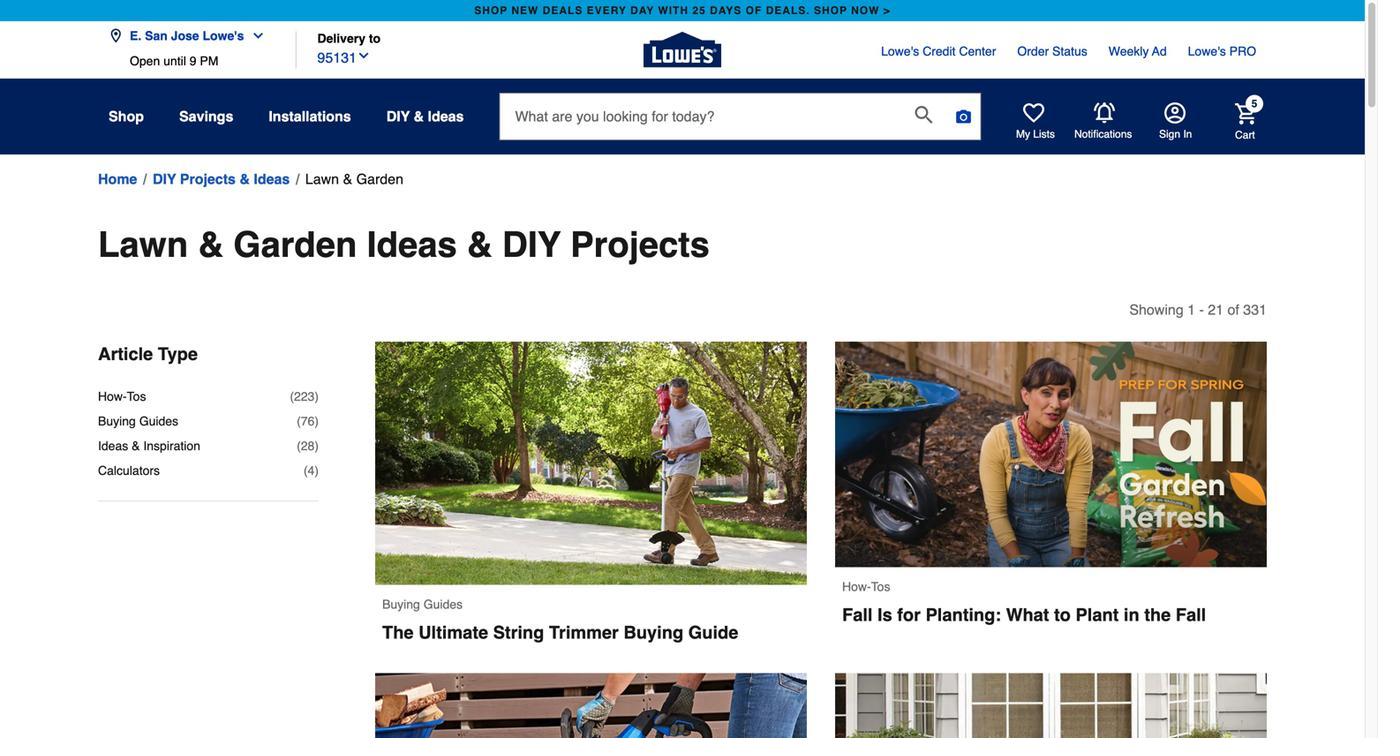 Task type: describe. For each thing, give the bounding box(es) containing it.
the ultimate string trimmer buying guide
[[382, 622, 739, 643]]

center
[[959, 44, 996, 58]]

lowe's for lowe's pro
[[1188, 44, 1226, 58]]

garden for lawn & garden ideas & diy projects
[[233, 224, 357, 265]]

lowe's home improvement logo image
[[644, 11, 721, 89]]

95131
[[317, 49, 357, 66]]

installations
[[269, 108, 351, 125]]

the
[[1145, 605, 1171, 625]]

for
[[897, 605, 921, 625]]

1
[[1188, 302, 1196, 318]]

) for ( 223 )
[[315, 389, 319, 404]]

lowe's credit center link
[[881, 42, 996, 60]]

lowe's for lowe's credit center
[[881, 44, 919, 58]]

diy for diy projects & ideas
[[153, 171, 176, 187]]

331
[[1244, 302, 1267, 318]]

shop button
[[109, 101, 144, 132]]

how-tos for fall is for planting: what to plant in the fall
[[842, 580, 890, 594]]

weekly ad
[[1109, 44, 1167, 58]]

how- for fall is for planting: what to plant in the fall
[[842, 580, 871, 594]]

diy & ideas button
[[386, 101, 464, 132]]

article
[[98, 344, 153, 364]]

lists
[[1033, 128, 1055, 140]]

order status
[[1018, 44, 1088, 58]]

plant
[[1076, 605, 1119, 625]]

my lists link
[[1016, 102, 1055, 141]]

day
[[630, 4, 654, 17]]

weekly ad link
[[1109, 42, 1167, 60]]

5
[[1252, 98, 1258, 110]]

lowe's home improvement account image
[[1165, 102, 1186, 124]]

-
[[1200, 302, 1204, 318]]

now
[[851, 4, 880, 17]]

lowe's home improvement lists image
[[1023, 102, 1045, 124]]

shop new deals every day with 25 days of deals. shop now > link
[[471, 0, 894, 21]]

25
[[693, 4, 706, 17]]

( 76 )
[[297, 414, 319, 428]]

savings
[[179, 108, 233, 125]]

credit
[[923, 44, 956, 58]]

0 horizontal spatial to
[[369, 31, 381, 45]]

delivery
[[317, 31, 366, 45]]

) for ( 76 )
[[315, 414, 319, 428]]

lawn & garden ideas & diy projects
[[98, 224, 710, 265]]

my
[[1016, 128, 1030, 140]]

showing 1 - 21 of 331
[[1130, 302, 1267, 318]]

95131 button
[[317, 46, 371, 68]]

order
[[1018, 44, 1049, 58]]

( for 76
[[297, 414, 301, 428]]

a man walking with a string trimmer. image
[[375, 342, 807, 585]]

2 vertical spatial diy
[[502, 224, 561, 265]]

( 4 )
[[304, 464, 319, 478]]

sign
[[1159, 128, 1181, 140]]

my lists
[[1016, 128, 1055, 140]]

buying guides for the ultimate string trimmer buying guide
[[382, 597, 463, 611]]

guides for the ultimate string trimmer buying guide
[[424, 597, 463, 611]]

diy for diy & ideas
[[386, 108, 410, 125]]

order status link
[[1018, 42, 1088, 60]]

diy projects & ideas
[[153, 171, 290, 187]]

home
[[98, 171, 137, 187]]

( for 28
[[297, 439, 301, 453]]

76
[[301, 414, 315, 428]]

& for diy & ideas
[[414, 108, 424, 125]]

& for lawn & garden
[[343, 171, 352, 187]]

lawn & garden
[[305, 171, 403, 187]]

san
[[145, 29, 168, 43]]

weekly
[[1109, 44, 1149, 58]]

( 223 )
[[290, 389, 319, 404]]

diy projects & ideas link
[[153, 169, 290, 190]]

is
[[878, 605, 892, 625]]

28
[[301, 439, 315, 453]]

buying guides for (
[[98, 414, 178, 428]]

e.
[[130, 29, 141, 43]]

buying for the ultimate string trimmer buying guide
[[382, 597, 420, 611]]

inspiration
[[143, 439, 200, 453]]

diy & ideas
[[386, 108, 464, 125]]

& for ideas & inspiration
[[132, 439, 140, 453]]

( for 4
[[304, 464, 308, 478]]

21
[[1208, 302, 1224, 318]]

cart
[[1235, 129, 1255, 141]]

fall is for planting: what to plant in the fall
[[842, 605, 1206, 625]]

lawn for lawn & garden
[[305, 171, 339, 187]]

) for ( 28 )
[[315, 439, 319, 453]]

guides for (
[[139, 414, 178, 428]]

lowe's pro
[[1188, 44, 1256, 58]]

garden for lawn & garden
[[356, 171, 403, 187]]

of
[[746, 4, 762, 17]]

shop new deals every day with 25 days of deals. shop now >
[[474, 4, 891, 17]]

( for 223
[[290, 389, 294, 404]]

pm
[[200, 54, 218, 68]]

e. san jose lowe's button
[[109, 18, 272, 54]]

camera image
[[955, 108, 973, 125]]

ideas inside button
[[428, 108, 464, 125]]

shop
[[109, 108, 144, 125]]

trimmer
[[549, 622, 619, 643]]

open until 9 pm
[[130, 54, 218, 68]]



Task type: locate. For each thing, give the bounding box(es) containing it.
0 horizontal spatial lowe's
[[203, 29, 244, 43]]

tos for fall is for planting: what to plant in the fall
[[871, 580, 890, 594]]

) up 76
[[315, 389, 319, 404]]

garden inside lawn & garden button
[[356, 171, 403, 187]]

location image
[[109, 29, 123, 43]]

new
[[512, 4, 539, 17]]

savings button
[[179, 101, 233, 132]]

2 vertical spatial buying
[[624, 622, 684, 643]]

lowe's up pm
[[203, 29, 244, 43]]

with
[[658, 4, 689, 17]]

the
[[382, 622, 414, 643]]

buying left guide
[[624, 622, 684, 643]]

1 vertical spatial guides
[[424, 597, 463, 611]]

sign in
[[1159, 128, 1192, 140]]

lawn down installations button
[[305, 171, 339, 187]]

showing
[[1130, 302, 1184, 318]]

1 horizontal spatial to
[[1054, 605, 1071, 625]]

( 28 )
[[297, 439, 319, 453]]

0 vertical spatial how-
[[98, 389, 127, 404]]

1 vertical spatial lawn
[[98, 224, 188, 265]]

2 horizontal spatial diy
[[502, 224, 561, 265]]

how-tos down article
[[98, 389, 146, 404]]

shop
[[474, 4, 508, 17], [814, 4, 848, 17]]

string
[[493, 622, 544, 643]]

shop left now
[[814, 4, 848, 17]]

buying up ideas & inspiration
[[98, 414, 136, 428]]

1 vertical spatial buying guides
[[382, 597, 463, 611]]

guides up ideas & inspiration
[[139, 414, 178, 428]]

1 shop from the left
[[474, 4, 508, 17]]

4 ) from the top
[[315, 464, 319, 478]]

until
[[163, 54, 186, 68]]

lowe's credit center
[[881, 44, 996, 58]]

0 horizontal spatial buying guides
[[98, 414, 178, 428]]

0 horizontal spatial chevron down image
[[244, 29, 265, 43]]

0 vertical spatial garden
[[356, 171, 403, 187]]

ad
[[1152, 44, 1167, 58]]

shop left new
[[474, 4, 508, 17]]

e. san jose lowe's
[[130, 29, 244, 43]]

1 horizontal spatial shop
[[814, 4, 848, 17]]

lawn down home link
[[98, 224, 188, 265]]

days
[[710, 4, 742, 17]]

buying guides up ideas & inspiration
[[98, 414, 178, 428]]

0 horizontal spatial lawn
[[98, 224, 188, 265]]

type
[[158, 344, 198, 364]]

2 fall from the left
[[1176, 605, 1206, 625]]

diy inside diy projects & ideas link
[[153, 171, 176, 187]]

0 horizontal spatial fall
[[842, 605, 873, 625]]

ideas & inspiration
[[98, 439, 200, 453]]

fall
[[842, 605, 873, 625], [1176, 605, 1206, 625]]

0 horizontal spatial buying
[[98, 414, 136, 428]]

to right delivery
[[369, 31, 381, 45]]

1 vertical spatial how-tos
[[842, 580, 890, 594]]

lowe's left credit
[[881, 44, 919, 58]]

home link
[[98, 169, 137, 190]]

close up of someone using a chainsaw to cut through a log. image
[[375, 673, 807, 738]]

how-
[[98, 389, 127, 404], [842, 580, 871, 594]]

1 horizontal spatial tos
[[871, 580, 890, 594]]

raised planter box with storage image
[[835, 673, 1267, 738]]

how-tos for (
[[98, 389, 146, 404]]

1 vertical spatial buying
[[382, 597, 420, 611]]

)
[[315, 389, 319, 404], [315, 414, 319, 428], [315, 439, 319, 453], [315, 464, 319, 478]]

1 horizontal spatial how-tos
[[842, 580, 890, 594]]

what
[[1006, 605, 1049, 625]]

None search field
[[499, 93, 981, 157]]

2 horizontal spatial buying
[[624, 622, 684, 643]]

chevron down image inside 95131 button
[[357, 49, 371, 63]]

0 vertical spatial buying
[[98, 414, 136, 428]]

buying
[[98, 414, 136, 428], [382, 597, 420, 611], [624, 622, 684, 643]]

1 horizontal spatial lawn
[[305, 171, 339, 187]]

>
[[884, 4, 891, 17]]

1 vertical spatial chevron down image
[[357, 49, 371, 63]]

delivery to
[[317, 31, 381, 45]]

deals.
[[766, 4, 810, 17]]

1 fall from the left
[[842, 605, 873, 625]]

garden up lawn & garden ideas & diy projects
[[356, 171, 403, 187]]

0 vertical spatial chevron down image
[[244, 29, 265, 43]]

1 horizontal spatial how-
[[842, 580, 871, 594]]

projects
[[180, 171, 236, 187], [570, 224, 710, 265]]

2 shop from the left
[[814, 4, 848, 17]]

lawn
[[305, 171, 339, 187], [98, 224, 188, 265]]

deals
[[543, 4, 583, 17]]

how- for (
[[98, 389, 127, 404]]

lawn for lawn & garden ideas & diy projects
[[98, 224, 188, 265]]

tos
[[127, 389, 146, 404], [871, 580, 890, 594]]

to
[[369, 31, 381, 45], [1054, 605, 1071, 625]]

diy
[[386, 108, 410, 125], [153, 171, 176, 187], [502, 224, 561, 265]]

tos down article
[[127, 389, 146, 404]]

garden
[[356, 171, 403, 187], [233, 224, 357, 265]]

how-tos up is
[[842, 580, 890, 594]]

buying for (
[[98, 414, 136, 428]]

guides up ultimate
[[424, 597, 463, 611]]

) up "( 28 )"
[[315, 414, 319, 428]]

223
[[294, 389, 315, 404]]

0 vertical spatial buying guides
[[98, 414, 178, 428]]

1 horizontal spatial chevron down image
[[357, 49, 371, 63]]

(
[[290, 389, 294, 404], [297, 414, 301, 428], [297, 439, 301, 453], [304, 464, 308, 478]]

1 vertical spatial how-
[[842, 580, 871, 594]]

1 vertical spatial to
[[1054, 605, 1071, 625]]

planting:
[[926, 605, 1001, 625]]

0 horizontal spatial how-tos
[[98, 389, 146, 404]]

) down "( 28 )"
[[315, 464, 319, 478]]

1 vertical spatial tos
[[871, 580, 890, 594]]

1 horizontal spatial fall
[[1176, 605, 1206, 625]]

0 vertical spatial diy
[[386, 108, 410, 125]]

1 vertical spatial diy
[[153, 171, 176, 187]]

0 vertical spatial lawn
[[305, 171, 339, 187]]

lowe's inside button
[[203, 29, 244, 43]]

ultimate
[[419, 622, 488, 643]]

status
[[1053, 44, 1088, 58]]

fall right the
[[1176, 605, 1206, 625]]

1 vertical spatial garden
[[233, 224, 357, 265]]

1 horizontal spatial lowe's
[[881, 44, 919, 58]]

guide
[[688, 622, 739, 643]]

1 ) from the top
[[315, 389, 319, 404]]

sign in button
[[1159, 102, 1192, 141]]

lawn inside button
[[305, 171, 339, 187]]

2 horizontal spatial lowe's
[[1188, 44, 1226, 58]]

0 horizontal spatial guides
[[139, 414, 178, 428]]

open
[[130, 54, 160, 68]]

0 vertical spatial to
[[369, 31, 381, 45]]

0 horizontal spatial diy
[[153, 171, 176, 187]]

3 ) from the top
[[315, 439, 319, 453]]

buying up the
[[382, 597, 420, 611]]

lowe's home improvement cart image
[[1235, 103, 1256, 124]]

1 horizontal spatial buying
[[382, 597, 420, 611]]

0 vertical spatial how-tos
[[98, 389, 146, 404]]

fall left is
[[842, 605, 873, 625]]

diy inside diy & ideas button
[[386, 108, 410, 125]]

1 horizontal spatial buying guides
[[382, 597, 463, 611]]

jose
[[171, 29, 199, 43]]

in
[[1124, 605, 1140, 625]]

in
[[1184, 128, 1192, 140]]

projects inside diy projects & ideas link
[[180, 171, 236, 187]]

of
[[1228, 302, 1240, 318]]

calculators
[[98, 464, 160, 478]]

garden down lawn & garden button on the top left of the page
[[233, 224, 357, 265]]

2 ) from the top
[[315, 414, 319, 428]]

buying guides up the
[[382, 597, 463, 611]]

tos up is
[[871, 580, 890, 594]]

&
[[414, 108, 424, 125], [240, 171, 250, 187], [343, 171, 352, 187], [198, 224, 224, 265], [467, 224, 493, 265], [132, 439, 140, 453]]

1 vertical spatial projects
[[570, 224, 710, 265]]

a video on preparing your fall garden for spring. image
[[835, 342, 1267, 567]]

0 horizontal spatial how-
[[98, 389, 127, 404]]

0 vertical spatial guides
[[139, 414, 178, 428]]

chevron down image inside e. san jose lowe's button
[[244, 29, 265, 43]]

chevron down image right jose
[[244, 29, 265, 43]]

search image
[[915, 106, 933, 124]]

lowe's pro link
[[1188, 42, 1256, 60]]

0 vertical spatial tos
[[127, 389, 146, 404]]

) up 4
[[315, 439, 319, 453]]

installations button
[[269, 101, 351, 132]]

1 horizontal spatial projects
[[570, 224, 710, 265]]

1 horizontal spatial diy
[[386, 108, 410, 125]]

0 horizontal spatial projects
[[180, 171, 236, 187]]

pro
[[1230, 44, 1256, 58]]

chevron down image
[[244, 29, 265, 43], [357, 49, 371, 63]]

tos for (
[[127, 389, 146, 404]]

notifications
[[1075, 128, 1132, 140]]

1 horizontal spatial guides
[[424, 597, 463, 611]]

lowe's left pro
[[1188, 44, 1226, 58]]

every
[[587, 4, 627, 17]]

0 horizontal spatial tos
[[127, 389, 146, 404]]

9
[[190, 54, 196, 68]]

to right what
[[1054, 605, 1071, 625]]

article type
[[98, 344, 198, 364]]

4
[[308, 464, 315, 478]]

Search Query text field
[[500, 94, 901, 140]]

lawn & garden button
[[305, 169, 403, 190]]

) for ( 4 )
[[315, 464, 319, 478]]

chevron down image down delivery to
[[357, 49, 371, 63]]

guides
[[139, 414, 178, 428], [424, 597, 463, 611]]

lowe's home improvement notification center image
[[1094, 102, 1115, 124]]

& for lawn & garden ideas & diy projects
[[198, 224, 224, 265]]

0 horizontal spatial shop
[[474, 4, 508, 17]]

0 vertical spatial projects
[[180, 171, 236, 187]]



Task type: vqa. For each thing, say whether or not it's contained in the screenshot.
Care
no



